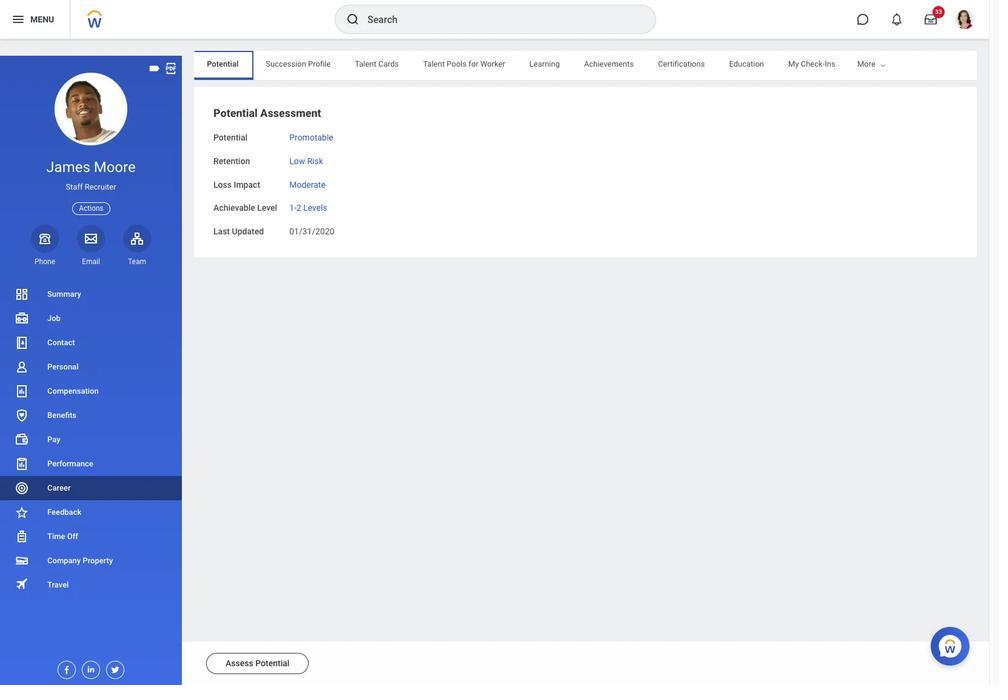Task type: describe. For each thing, give the bounding box(es) containing it.
property
[[83, 557, 113, 566]]

inbox large image
[[925, 13, 937, 25]]

summary image
[[15, 287, 29, 302]]

levels
[[303, 203, 327, 213]]

compensation link
[[0, 380, 182, 404]]

low risk
[[289, 156, 323, 166]]

team link
[[123, 225, 151, 267]]

james
[[46, 159, 90, 176]]

phone
[[35, 258, 55, 266]]

01/31/2020
[[289, 227, 334, 236]]

level
[[257, 203, 277, 213]]

moderate link
[[289, 177, 325, 189]]

recruiter
[[85, 183, 116, 192]]

email
[[82, 258, 100, 266]]

linkedin image
[[82, 662, 96, 675]]

travel
[[47, 581, 69, 590]]

for
[[468, 59, 478, 69]]

my check-ins
[[788, 59, 835, 69]]

staff recruiter
[[66, 183, 116, 192]]

email button
[[77, 225, 105, 267]]

loss
[[213, 180, 232, 189]]

1-2 levels
[[289, 203, 327, 213]]

search image
[[346, 12, 360, 27]]

pay image
[[15, 433, 29, 447]]

job link
[[0, 307, 182, 331]]

notifications large image
[[891, 13, 903, 25]]

assess
[[226, 659, 253, 669]]

phone button
[[31, 225, 59, 267]]

personal
[[47, 363, 79, 372]]

mail image
[[84, 231, 98, 246]]

languages
[[860, 59, 898, 69]]

workday assistant region
[[931, 623, 974, 666]]

assess potential
[[226, 659, 289, 669]]

job
[[47, 314, 61, 323]]

twitter image
[[107, 662, 120, 675]]

time off
[[47, 532, 78, 541]]

promotable
[[289, 133, 333, 142]]

worker
[[480, 59, 505, 69]]

facebook image
[[58, 662, 72, 675]]

justify image
[[11, 12, 25, 27]]

menu button
[[0, 0, 70, 39]]

succession
[[266, 59, 306, 69]]

off
[[67, 532, 78, 541]]

assessment
[[260, 107, 321, 119]]

tab list containing potential
[[0, 51, 981, 80]]

2
[[296, 203, 301, 213]]

achievable
[[213, 203, 255, 213]]

performance image
[[15, 457, 29, 472]]

experience
[[942, 59, 981, 69]]

team james moore element
[[123, 257, 151, 267]]

assess potential button
[[206, 654, 309, 675]]

pay link
[[0, 428, 182, 452]]

company
[[47, 557, 81, 566]]

last
[[213, 227, 230, 236]]

list containing summary
[[0, 283, 182, 598]]

achievable level
[[213, 203, 277, 213]]

navigation pane region
[[0, 56, 182, 686]]

work experience
[[922, 59, 981, 69]]

actions button
[[72, 202, 110, 215]]

potential inside button
[[255, 659, 289, 669]]

education
[[729, 59, 764, 69]]

personal image
[[15, 360, 29, 375]]

work
[[922, 59, 941, 69]]

performance link
[[0, 452, 182, 477]]

promotable link
[[289, 130, 333, 142]]

compensation image
[[15, 384, 29, 399]]

moderate
[[289, 180, 325, 189]]

actions
[[79, 204, 104, 213]]

contact link
[[0, 331, 182, 355]]

talent for talent cards
[[355, 59, 376, 69]]

1-2 levels link
[[289, 201, 327, 213]]

talent cards
[[355, 59, 399, 69]]

menu
[[30, 14, 54, 24]]

career image
[[15, 481, 29, 496]]

updated
[[232, 227, 264, 236]]

last updated element
[[289, 220, 334, 238]]

travel link
[[0, 574, 182, 598]]

company property image
[[15, 554, 29, 569]]

career link
[[0, 477, 182, 501]]

benefits
[[47, 411, 76, 420]]



Task type: locate. For each thing, give the bounding box(es) containing it.
contact image
[[15, 336, 29, 350]]

feedback
[[47, 508, 81, 517]]

33 button
[[917, 6, 945, 33]]

more
[[857, 59, 876, 69]]

1 horizontal spatial talent
[[423, 59, 445, 69]]

Search Workday  search field
[[367, 6, 631, 33]]

impact
[[234, 180, 260, 189]]

james moore
[[46, 159, 136, 176]]

potential
[[207, 59, 238, 69], [213, 107, 258, 119], [213, 133, 248, 142], [255, 659, 289, 669]]

time off image
[[15, 530, 29, 545]]

feedback image
[[15, 506, 29, 520]]

job image
[[15, 312, 29, 326]]

view printable version (pdf) image
[[164, 62, 178, 75]]

succession profile
[[266, 59, 331, 69]]

cards
[[378, 59, 399, 69]]

talent left pools
[[423, 59, 445, 69]]

time
[[47, 532, 65, 541]]

view team image
[[130, 231, 144, 246]]

summary
[[47, 290, 81, 299]]

team
[[128, 258, 146, 266]]

2 talent from the left
[[423, 59, 445, 69]]

feedback link
[[0, 501, 182, 525]]

performance
[[47, 460, 93, 469]]

company property link
[[0, 549, 182, 574]]

phone image
[[36, 231, 53, 246]]

low
[[289, 156, 305, 166]]

achievements
[[584, 59, 634, 69]]

pay
[[47, 435, 60, 444]]

phone james moore element
[[31, 257, 59, 267]]

low risk link
[[289, 154, 323, 166]]

company property
[[47, 557, 113, 566]]

loss impact
[[213, 180, 260, 189]]

benefits image
[[15, 409, 29, 423]]

menu banner
[[0, 0, 989, 39]]

contact
[[47, 338, 75, 347]]

1-
[[289, 203, 296, 213]]

0 horizontal spatial talent
[[355, 59, 376, 69]]

risk
[[307, 156, 323, 166]]

personal link
[[0, 355, 182, 380]]

tab list
[[0, 51, 981, 80]]

moore
[[94, 159, 136, 176]]

talent for talent pools for worker
[[423, 59, 445, 69]]

last updated
[[213, 227, 264, 236]]

travel image
[[15, 578, 29, 592]]

pools
[[447, 59, 467, 69]]

career
[[47, 484, 71, 493]]

33
[[935, 8, 942, 15]]

potential inside tab list
[[207, 59, 238, 69]]

learning
[[529, 59, 560, 69]]

retention
[[213, 156, 250, 166]]

ins
[[825, 59, 835, 69]]

summary link
[[0, 283, 182, 307]]

certifications
[[658, 59, 705, 69]]

talent pools for worker
[[423, 59, 505, 69]]

profile
[[308, 59, 331, 69]]

staff
[[66, 183, 83, 192]]

list
[[0, 283, 182, 598]]

talent
[[355, 59, 376, 69], [423, 59, 445, 69]]

1 talent from the left
[[355, 59, 376, 69]]

talent left cards at top
[[355, 59, 376, 69]]

my
[[788, 59, 799, 69]]

potential assessment
[[213, 107, 321, 119]]

time off link
[[0, 525, 182, 549]]

compensation
[[47, 387, 99, 396]]

tag image
[[148, 62, 161, 75]]

benefits link
[[0, 404, 182, 428]]

profile logan mcneil image
[[955, 10, 974, 32]]

check-
[[801, 59, 825, 69]]

email james moore element
[[77, 257, 105, 267]]



Task type: vqa. For each thing, say whether or not it's contained in the screenshot.
the Recruiter
yes



